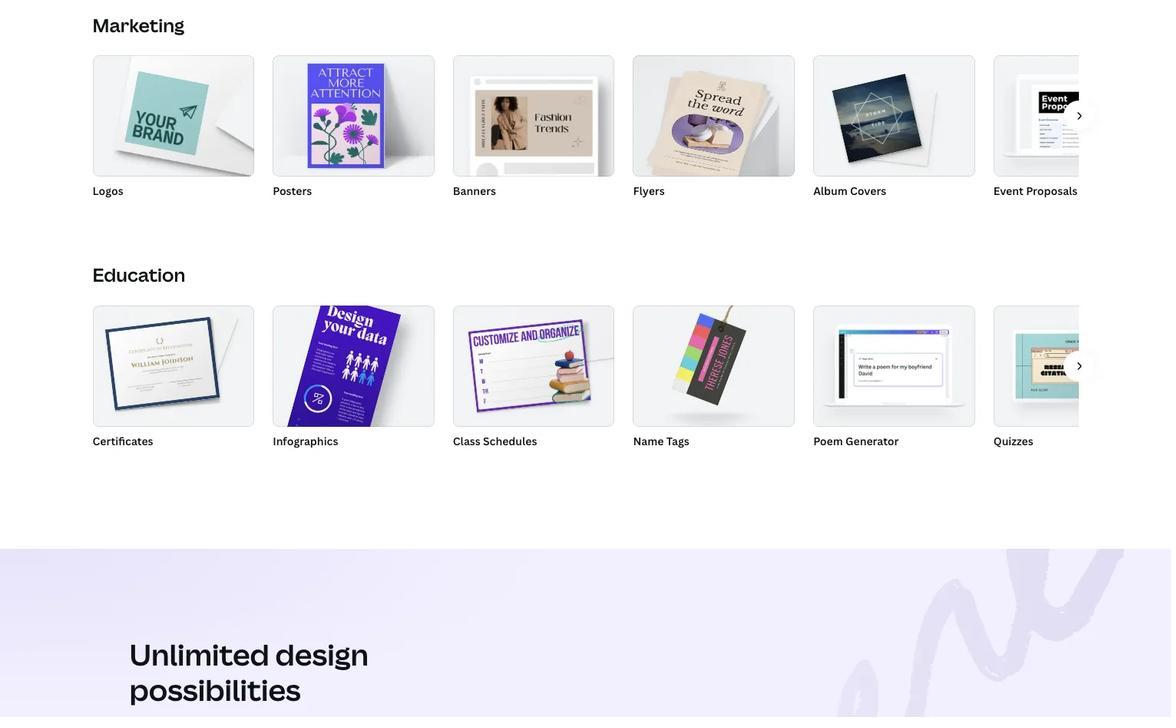 Task type: vqa. For each thing, say whether or not it's contained in the screenshot.
Posters LINK
yes



Task type: describe. For each thing, give the bounding box(es) containing it.
poem generator image
[[814, 305, 976, 426]]

poem generator link
[[814, 305, 976, 450]]

name tags
[[633, 434, 690, 448]]

tags
[[667, 434, 690, 448]]

album
[[814, 184, 848, 198]]

name tags link
[[633, 305, 795, 450]]

poem generator
[[814, 434, 899, 448]]

certificates image
[[105, 317, 220, 410]]

class
[[453, 434, 481, 448]]

banners link
[[453, 55, 615, 200]]

design
[[275, 635, 369, 674]]

album covers image
[[833, 74, 922, 163]]

infographics image
[[271, 293, 402, 508]]

logos link
[[93, 55, 254, 200]]

generator
[[846, 434, 899, 448]]

album covers link
[[814, 55, 976, 200]]

event
[[994, 184, 1024, 198]]

name
[[633, 434, 664, 448]]

infographics link
[[271, 293, 435, 508]]

posters
[[273, 184, 312, 198]]

schedules
[[483, 434, 537, 448]]

banners image
[[453, 55, 615, 176]]

banners
[[453, 184, 496, 198]]

marketing
[[93, 12, 184, 37]]

logos image
[[124, 71, 209, 156]]

class schedules link
[[453, 305, 615, 450]]



Task type: locate. For each thing, give the bounding box(es) containing it.
quizzes
[[994, 434, 1034, 448]]

certificates
[[93, 434, 153, 448]]

covers
[[850, 184, 887, 198]]

class schedules
[[453, 434, 537, 448]]

event proposals
[[994, 184, 1078, 198]]

infographics
[[273, 434, 338, 448]]

event proposals link
[[994, 55, 1156, 200]]

album covers
[[814, 184, 887, 198]]

unlimited
[[129, 635, 270, 674]]

possibilities
[[129, 670, 301, 710]]

name tags image
[[672, 313, 747, 406]]

posters image
[[308, 64, 384, 168]]

flyers
[[633, 184, 665, 198]]

flyers link
[[633, 55, 795, 200]]

logos
[[93, 184, 123, 198]]

class schedules image
[[468, 319, 591, 412]]

event proposals image
[[994, 55, 1156, 176]]

certificates link
[[93, 305, 254, 450]]

quizzes link
[[994, 305, 1156, 450]]

proposals
[[1026, 184, 1078, 198]]

unlimited design possibilities
[[129, 635, 369, 710]]

posters link
[[273, 55, 435, 200]]

flyers image
[[656, 70, 764, 182]]

poem
[[814, 434, 843, 448]]

education
[[93, 262, 185, 288]]

quizzes image
[[1016, 334, 1132, 398]]



